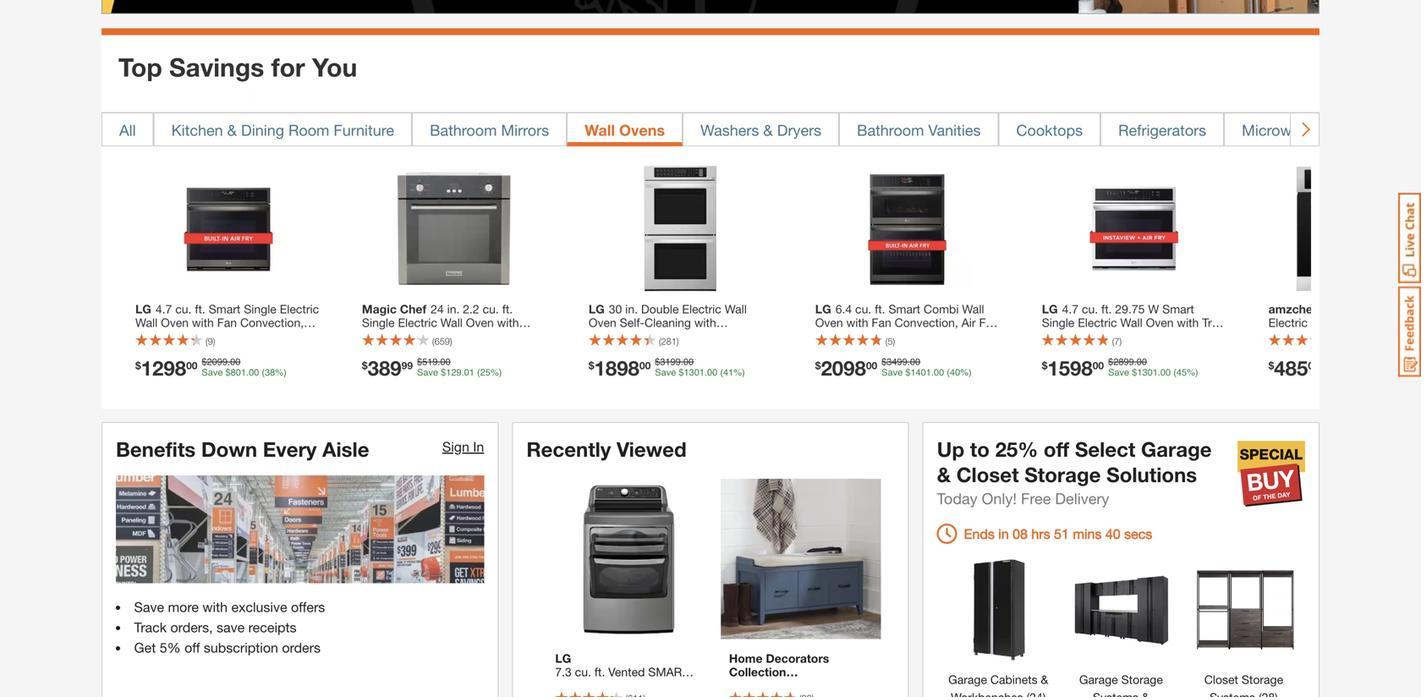Task type: describe. For each thing, give the bounding box(es) containing it.
recently
[[527, 437, 611, 461]]

wall inside 24 in. 2.2 cu. ft. single electric wall oven with convection in stainless steel
[[441, 316, 463, 330]]

lg for 2098
[[816, 302, 832, 316]]

air inside 6.4 cu. ft. smart combi wall oven with fan convection, air fry in printproof black stainless steel
[[962, 316, 976, 330]]

off inside save more with exclusive offers track orders, save receipts get 5% off subscription orders
[[185, 640, 200, 656]]

51
[[1054, 526, 1070, 542]]

00 right 2099
[[230, 357, 241, 367]]

washers
[[701, 121, 759, 139]]

self-
[[620, 316, 645, 330]]

in left ( 9 ) on the left of the page
[[173, 329, 182, 343]]

combi
[[924, 302, 959, 316]]

with inside 4.7 cu. ft. smart single electric wall oven with fan convection, air fry in printproof in black stainless steel
[[192, 316, 214, 330]]

fry inside 4.7 cu. ft. smart single electric wall oven with fan convection, air fry in printproof in black stainless steel
[[153, 329, 170, 343]]

stainless inside 4.7 cu. ft. smart single electric wall oven with fan convection, air fry in printproof in black stainless steel
[[135, 343, 183, 357]]

vented
[[609, 665, 645, 679]]

99
[[402, 360, 413, 371]]

save for 389
[[417, 367, 438, 378]]

to
[[970, 437, 990, 461]]

4.7 cu. ft. 29.75 w smart single electric wall oven with true convection instaview air fry steam in stainless steel image
[[1069, 163, 1200, 294]]

save more with exclusive offers track orders, save receipts get 5% off subscription orders
[[134, 599, 325, 656]]

cu. inside 24 in. 2.2 cu. ft. single electric wall oven with convection in stainless steel
[[483, 302, 499, 316]]

cu. inside lg 7.3 cu. ft. vented smart gas dryer in graphite steel with easyload do
[[575, 665, 591, 679]]

solutions
[[1107, 462, 1198, 486]]

washers & dryers
[[701, 121, 822, 139]]

00 left 2099
[[186, 360, 198, 371]]

( up 3499
[[886, 336, 888, 347]]

convection inside 24 in. 2.2 cu. ft. single electric wall oven with convection in stainless steel
[[362, 329, 422, 343]]

( up the 519 on the bottom left of the page
[[432, 336, 435, 347]]

( inside $ 389 99 $ 519 . 00 save $ 129 . 01 ( 25 %)
[[477, 367, 480, 378]]

magic
[[362, 302, 397, 316]]

wall ovens button
[[567, 112, 683, 146]]

mirrors
[[501, 121, 549, 139]]

00 inside $ 389 99 $ 519 . 00 save $ 129 . 01 ( 25 %)
[[440, 357, 451, 367]]

2099
[[207, 357, 228, 367]]

instaview
[[1106, 329, 1157, 343]]

wall inside 6.4 cu. ft. smart combi wall oven with fan convection, air fry in printproof black stainless steel
[[962, 302, 985, 316]]

ends
[[964, 526, 995, 542]]

oven inside the 4.7 cu. ft. 29.75 w smart single electric wall oven with true convection instaview air fry steam in stainless steel
[[1146, 316, 1174, 330]]

4.7 cu. ft. 29.75 w smart single electric wall oven with true convection instaview air fry steam in stainless steel
[[1042, 302, 1225, 357]]

save
[[217, 619, 245, 636]]

savings
[[169, 52, 264, 82]]

stainless inside 6.4 cu. ft. smart combi wall oven with fan convection, air fry in printproof black stainless steel
[[917, 329, 965, 343]]

home
[[729, 651, 763, 665]]

convection, inside 4.7 cu. ft. smart single electric wall oven with fan convection, air fry in printproof in black stainless steel
[[240, 316, 304, 330]]

ft. for 1298
[[195, 302, 205, 316]]

systems for garage
[[1093, 690, 1139, 697]]

ft. for 1598
[[1102, 302, 1112, 316]]

closet storage systems
[[1205, 673, 1284, 697]]

subscription
[[204, 640, 278, 656]]

ends in 08 hrs 51 mins 40 secs
[[964, 526, 1153, 542]]

refrigerators
[[1119, 121, 1207, 139]]

in. for 1898
[[626, 302, 638, 316]]

$ 2098 00 $ 3499 . 00 save $ 1401 . 00 ( 40 %)
[[816, 356, 972, 380]]

steel inside lg 7.3 cu. ft. vented smart gas dryer in graphite steel with easyload do
[[555, 692, 582, 697]]

bathroom vanities
[[857, 121, 981, 139]]

you
[[312, 52, 357, 82]]

electric inside 4.7 cu. ft. smart single electric wall oven with fan convection, air fry in printproof in black stainless steel
[[280, 302, 319, 316]]

( up 2099
[[206, 336, 208, 347]]

steel inside the 4.7 cu. ft. 29.75 w smart single electric wall oven with true convection instaview air fry steam in stainless steel
[[1143, 343, 1170, 357]]

convection inside 30 in. double electric wall oven self-cleaning with convection and easyclean in stainless steel
[[589, 329, 649, 343]]

black inside 4.7 cu. ft. smart single electric wall oven with fan convection, air fry in printproof in black stainless steel
[[254, 329, 284, 343]]

furniture
[[334, 121, 394, 139]]

storage for closet storage systems
[[1242, 673, 1284, 687]]

exclusive
[[231, 599, 287, 615]]

dining
[[241, 121, 284, 139]]

%) for 389
[[491, 367, 502, 378]]

hrs
[[1032, 526, 1051, 542]]

steam
[[1042, 343, 1077, 357]]

recently viewed
[[527, 437, 687, 461]]

in right ends
[[999, 526, 1009, 542]]

%) for 1298
[[275, 367, 287, 378]]

25
[[480, 367, 491, 378]]

& inside garage cabinets & workbenches
[[1041, 673, 1049, 687]]

wood
[[835, 678, 866, 692]]

sign in card banner image
[[116, 475, 484, 583]]

1598
[[1048, 356, 1093, 380]]

steel inside home decorators collection whitford steel blue wood entryway bench wit
[[778, 678, 804, 692]]

1401
[[911, 367, 932, 378]]

cu. for 2098
[[856, 302, 872, 316]]

lg for 1598
[[1042, 302, 1058, 316]]

7
[[1115, 336, 1120, 347]]

lg 7.3 cu. ft. vented smart gas dryer in graphite steel with easyload do
[[555, 651, 692, 697]]

workbenches
[[951, 690, 1024, 697]]

track
[[134, 619, 167, 636]]

with inside save more with exclusive offers track orders, save receipts get 5% off subscription orders
[[203, 599, 228, 615]]

cleaning
[[645, 316, 691, 330]]

$ 485 08
[[1269, 356, 1320, 380]]

1298
[[141, 356, 186, 380]]

up
[[937, 437, 965, 461]]

closet inside closet storage systems
[[1205, 673, 1239, 687]]

wall inside the 4.7 cu. ft. 29.75 w smart single electric wall oven with true convection instaview air fry steam in stainless steel
[[1121, 316, 1143, 330]]

for
[[271, 52, 305, 82]]

garage for garage storage systems 
[[1080, 673, 1118, 687]]

00 right 3499
[[910, 357, 921, 367]]

%) for 2098
[[961, 367, 972, 378]]

and
[[652, 329, 672, 343]]

top
[[118, 52, 162, 82]]

wall inside 30 in. double electric wall oven self-cleaning with convection and easyclean in stainless steel
[[725, 302, 747, 316]]

519
[[422, 357, 438, 367]]

00 left 2899
[[1093, 360, 1104, 371]]

blue
[[808, 678, 831, 692]]

fan inside 4.7 cu. ft. smart single electric wall oven with fan convection, air fry in printproof in black stainless steel
[[217, 316, 237, 330]]

single inside 4.7 cu. ft. smart single electric wall oven with fan convection, air fry in printproof in black stainless steel
[[244, 302, 277, 316]]

1898
[[594, 356, 640, 380]]

fry inside 6.4 cu. ft. smart combi wall oven with fan convection, air fry in printproof black stainless steel
[[979, 316, 996, 330]]

feedback link image
[[1399, 286, 1422, 377]]

single inside the 4.7 cu. ft. 29.75 w smart single electric wall oven with true convection instaview air fry steam in stainless steel
[[1042, 316, 1075, 330]]

electric inside the 4.7 cu. ft. 29.75 w smart single electric wall oven with true convection instaview air fry steam in stainless steel
[[1078, 316, 1118, 330]]

kitchen
[[171, 121, 223, 139]]

in inside 6.4 cu. ft. smart combi wall oven with fan convection, air fry in printproof black stainless steel
[[816, 329, 825, 343]]

in right 9
[[242, 329, 251, 343]]

6.4 cu. ft. smart combi wall oven with fan convection, air fry in printproof black stainless steel image
[[842, 163, 973, 294]]

steel inside 6.4 cu. ft. smart combi wall oven with fan convection, air fry in printproof black stainless steel
[[968, 329, 995, 343]]

oven inside 4.7 cu. ft. smart single electric wall oven with fan convection, air fry in printproof in black stainless steel
[[161, 316, 189, 330]]

oven inside 6.4 cu. ft. smart combi wall oven with fan convection, air fry in printproof black stainless steel
[[816, 316, 843, 330]]

decorators
[[766, 651, 830, 665]]

garage storage systems link
[[1064, 557, 1179, 697]]

lg for 1898
[[589, 302, 605, 316]]

7.3 cu. ft. vented smart gas dryer in graphite steel with easyload door and sensor dry technology image
[[547, 479, 707, 639]]

printproof inside 6.4 cu. ft. smart combi wall oven with fan convection, air fry in printproof black stainless steel
[[828, 329, 881, 343]]

281
[[661, 336, 677, 347]]

45
[[1177, 367, 1187, 378]]

viewed
[[617, 437, 687, 461]]

washers & dryers button
[[683, 112, 840, 146]]

more
[[168, 599, 199, 615]]

fan inside 6.4 cu. ft. smart combi wall oven with fan convection, air fry in printproof black stainless steel
[[872, 316, 892, 330]]

1 horizontal spatial 40
[[1106, 526, 1121, 542]]

off inside "up to 25% off select garage & closet storage solutions today only! free delivery"
[[1044, 437, 1070, 461]]

with inside lg 7.3 cu. ft. vented smart gas dryer in graphite steel with easyload do
[[585, 692, 607, 697]]

get
[[134, 640, 156, 656]]

in inside the 4.7 cu. ft. 29.75 w smart single electric wall oven with true convection instaview air fry steam in stainless steel
[[1080, 343, 1089, 357]]

( down cleaning
[[659, 336, 661, 347]]

smart for 1298
[[209, 302, 241, 316]]

whitford steel blue wood entryway bench with cushion and concealed storage (38 in. w x 19 in. h) image
[[721, 479, 881, 639]]

) for 2098
[[893, 336, 895, 347]]

kitchen & dining room furniture
[[171, 121, 394, 139]]

cu. for 1298
[[175, 302, 192, 316]]

( up 2899
[[1113, 336, 1115, 347]]

garage cabinets & workbenches product image image
[[946, 557, 1051, 662]]

6.4
[[836, 302, 852, 316]]

2899
[[1114, 357, 1135, 367]]

save for 1898
[[655, 367, 676, 378]]

38
[[265, 367, 275, 378]]

garage cabinets & workbenches link
[[942, 557, 1056, 697]]

& left dryers
[[764, 121, 773, 139]]

save inside save more with exclusive offers track orders, save receipts get 5% off subscription orders
[[134, 599, 164, 615]]

00 right the 1401
[[934, 367, 945, 378]]

41
[[724, 367, 734, 378]]

( inside $ 2098 00 $ 3499 . 00 save $ 1401 . 00 ( 40 %)
[[947, 367, 950, 378]]

all button
[[102, 112, 154, 146]]

lg inside lg 7.3 cu. ft. vented smart gas dryer in graphite steel with easyload do
[[555, 651, 571, 665]]

24 in. 2.5 cu. ft. single electric convection thermal wall oven with 11 functions in stainless steel image
[[1296, 163, 1422, 294]]

01
[[464, 367, 475, 378]]

7.3
[[555, 665, 572, 679]]

dryer
[[580, 678, 608, 692]]

2098
[[821, 356, 866, 380]]

black inside 6.4 cu. ft. smart combi wall oven with fan convection, air fry in printproof black stainless steel
[[884, 329, 914, 343]]

smart
[[648, 665, 689, 679]]

00 right the 801
[[249, 367, 259, 378]]

3199
[[660, 357, 681, 367]]



Task type: vqa. For each thing, say whether or not it's contained in the screenshot.
the right THE 08
yes



Task type: locate. For each thing, give the bounding box(es) containing it.
smart up "5"
[[889, 302, 921, 316]]

00 left 45
[[1161, 367, 1171, 378]]

2 printproof from the left
[[828, 329, 881, 343]]

steel inside 4.7 cu. ft. smart single electric wall oven with fan convection, air fry in printproof in black stainless steel
[[187, 343, 213, 357]]

5 %) from the left
[[1187, 367, 1199, 378]]

off right 25%
[[1044, 437, 1070, 461]]

( inside $ 1898 00 $ 3199 . 00 save $ 1301 . 00 ( 41 %)
[[720, 367, 724, 378]]

stainless inside 24 in. 2.2 cu. ft. single electric wall oven with convection in stainless steel
[[438, 329, 486, 343]]

2 convection from the left
[[589, 329, 649, 343]]

black up 3499
[[884, 329, 914, 343]]

4 oven from the left
[[816, 316, 843, 330]]

1 black from the left
[[254, 329, 284, 343]]

stainless inside 30 in. double electric wall oven self-cleaning with convection and easyclean in stainless steel
[[589, 343, 637, 357]]

wall up ( 7 )
[[1121, 316, 1143, 330]]

ft. inside 6.4 cu. ft. smart combi wall oven with fan convection, air fry in printproof black stainless steel
[[875, 302, 886, 316]]

fan up 2099
[[217, 316, 237, 330]]

) right the and
[[677, 336, 679, 347]]

ft. left vented
[[595, 665, 605, 679]]

free delivery
[[1021, 489, 1110, 508]]

08 inside $ 485 08
[[1309, 360, 1320, 371]]

with right 2.2
[[497, 316, 519, 330]]

offers
[[291, 599, 325, 615]]

00 left 3499
[[866, 360, 878, 371]]

2 horizontal spatial smart
[[1163, 302, 1195, 316]]

black
[[254, 329, 284, 343], [884, 329, 914, 343]]

& left dining
[[227, 121, 237, 139]]

electric
[[280, 302, 319, 316], [682, 302, 722, 316], [398, 316, 437, 330], [1078, 316, 1118, 330]]

4.7 cu. ft. smart single electric wall oven with fan convection, air fry in printproof in black stainless steel
[[135, 302, 319, 357]]

00 left 3199
[[640, 360, 651, 371]]

true
[[1203, 316, 1225, 330]]

down
[[201, 437, 257, 461]]

0 horizontal spatial 08
[[1013, 526, 1028, 542]]

microwaves button
[[1225, 112, 1342, 146]]

garage storage systems 
[[1078, 673, 1163, 697]]

double
[[641, 302, 679, 316]]

benefits
[[116, 437, 196, 461]]

0 horizontal spatial systems
[[1093, 690, 1139, 697]]

cooktops
[[1017, 121, 1083, 139]]

bathroom for bathroom vanities
[[857, 121, 924, 139]]

air right combi
[[962, 316, 976, 330]]

5 ) from the left
[[1120, 336, 1122, 347]]

single inside 24 in. 2.2 cu. ft. single electric wall oven with convection in stainless steel
[[362, 316, 395, 330]]

1 vertical spatial 08
[[1013, 526, 1028, 542]]

ft. inside the 4.7 cu. ft. 29.75 w smart single electric wall oven with true convection instaview air fry steam in stainless steel
[[1102, 302, 1112, 316]]

bathroom
[[430, 121, 497, 139], [857, 121, 924, 139]]

storage up free delivery on the right bottom of page
[[1025, 462, 1101, 486]]

garage inside garage cabinets & workbenches
[[949, 673, 988, 687]]

air up 1298
[[135, 329, 150, 343]]

4 %) from the left
[[961, 367, 972, 378]]

cu. inside 4.7 cu. ft. smart single electric wall oven with fan convection, air fry in printproof in black stainless steel
[[175, 302, 192, 316]]

0 horizontal spatial in.
[[447, 302, 460, 316]]

with inside 24 in. 2.2 cu. ft. single electric wall oven with convection in stainless steel
[[497, 316, 519, 330]]

30 in. double electric wall oven self-cleaning with convection and easyclean in stainless steel
[[589, 302, 747, 357]]

0 vertical spatial closet
[[957, 462, 1019, 486]]

1 horizontal spatial garage
[[1080, 673, 1118, 687]]

systems for closet
[[1210, 690, 1256, 697]]

fry right combi
[[979, 316, 996, 330]]

in. right 24
[[447, 302, 460, 316]]

save inside the $ 1298 00 $ 2099 . 00 save $ 801 . 00 ( 38 %)
[[202, 367, 223, 378]]

1 horizontal spatial storage
[[1122, 673, 1163, 687]]

live chat image
[[1399, 193, 1422, 283]]

( down easyclean
[[720, 367, 724, 378]]

bathroom left mirrors
[[430, 121, 497, 139]]

0 horizontal spatial 4.7
[[156, 302, 172, 316]]

2 smart from the left
[[889, 302, 921, 316]]

ft. up the $ 1298 00 $ 2099 . 00 save $ 801 . 00 ( 38 %)
[[195, 302, 205, 316]]

( 281 )
[[659, 336, 679, 347]]

smart for 2098
[[889, 302, 921, 316]]

steel
[[489, 329, 516, 343], [968, 329, 995, 343], [187, 343, 213, 357], [640, 343, 667, 357], [1143, 343, 1170, 357], [778, 678, 804, 692], [555, 692, 582, 697]]

2 4.7 from the left
[[1063, 302, 1079, 316]]

40 inside $ 2098 00 $ 3499 . 00 save $ 1401 . 00 ( 40 %)
[[950, 367, 961, 378]]

1 horizontal spatial convection,
[[895, 316, 959, 330]]

garage storage systems & accessories product image image
[[1069, 557, 1174, 662]]

$ inside $ 485 08
[[1269, 360, 1275, 371]]

0 vertical spatial 40
[[950, 367, 961, 378]]

amzchef
[[1269, 302, 1317, 316]]

with left true
[[1177, 316, 1199, 330]]

stainless inside the 4.7 cu. ft. 29.75 w smart single electric wall oven with true convection instaview air fry steam in stainless steel
[[1092, 343, 1140, 357]]

in. for 389
[[447, 302, 460, 316]]

1 1301 from the left
[[684, 367, 705, 378]]

save
[[202, 367, 223, 378], [417, 367, 438, 378], [655, 367, 676, 378], [882, 367, 903, 378], [1109, 367, 1130, 378], [134, 599, 164, 615]]

storage inside "up to 25% off select garage & closet storage solutions today only! free delivery"
[[1025, 462, 1101, 486]]

%) for 1598
[[1187, 367, 1199, 378]]

ft. inside lg 7.3 cu. ft. vented smart gas dryer in graphite steel with easyload do
[[595, 665, 605, 679]]

electric inside 30 in. double electric wall oven self-cleaning with convection and easyclean in stainless steel
[[682, 302, 722, 316]]

3 smart from the left
[[1163, 302, 1195, 316]]

389
[[368, 356, 402, 380]]

smart inside the 4.7 cu. ft. 29.75 w smart single electric wall oven with true convection instaview air fry steam in stainless steel
[[1163, 302, 1195, 316]]

4.7 for 1598
[[1063, 302, 1079, 316]]

special buy logo image
[[1238, 440, 1306, 508]]

convection, up 38
[[240, 316, 304, 330]]

1 horizontal spatial off
[[1044, 437, 1070, 461]]

40 left secs
[[1106, 526, 1121, 542]]

( right 01
[[477, 367, 480, 378]]

next arrow image
[[1298, 121, 1312, 138]]

0 horizontal spatial off
[[185, 640, 200, 656]]

2 %) from the left
[[491, 367, 502, 378]]

cu. right 2.2
[[483, 302, 499, 316]]

0 horizontal spatial bathroom
[[430, 121, 497, 139]]

4.7 cu. ft. smart single electric wall oven with fan convection, air fry in printproof in black stainless steel image
[[162, 163, 293, 294]]

%) inside the $ 1298 00 $ 2099 . 00 save $ 801 . 00 ( 38 %)
[[275, 367, 287, 378]]

garage up workbenches
[[949, 673, 988, 687]]

garage up solutions
[[1142, 437, 1212, 461]]

29.75
[[1116, 302, 1145, 316]]

wall right combi
[[962, 302, 985, 316]]

orders,
[[170, 619, 213, 636]]

wall up ( 659 )
[[441, 316, 463, 330]]

25%
[[996, 437, 1039, 461]]

2 horizontal spatial air
[[1160, 329, 1174, 343]]

2 oven from the left
[[466, 316, 494, 330]]

08 for 485
[[1309, 360, 1320, 371]]

0 horizontal spatial single
[[244, 302, 277, 316]]

4.7 for 1298
[[156, 302, 172, 316]]

) up 129
[[450, 336, 452, 347]]

1 bathroom from the left
[[430, 121, 497, 139]]

today only!
[[937, 489, 1017, 508]]

0 vertical spatial 08
[[1309, 360, 1320, 371]]

printproof up 2099
[[185, 329, 239, 343]]

wall left ovens
[[585, 121, 615, 139]]

)
[[213, 336, 215, 347], [450, 336, 452, 347], [677, 336, 679, 347], [893, 336, 895, 347], [1120, 336, 1122, 347]]

( right the 1401
[[947, 367, 950, 378]]

) up 3499
[[893, 336, 895, 347]]

08 down 'amzchef' link
[[1309, 360, 1320, 371]]

bathroom inside button
[[430, 121, 497, 139]]

oven inside 24 in. 2.2 cu. ft. single electric wall oven with convection in stainless steel
[[466, 316, 494, 330]]

0 horizontal spatial smart
[[209, 302, 241, 316]]

3 ) from the left
[[677, 336, 679, 347]]

oven inside 30 in. double electric wall oven self-cleaning with convection and easyclean in stainless steel
[[589, 316, 617, 330]]

1 horizontal spatial black
[[884, 329, 914, 343]]

$ 1598 00 $ 2899 . 00 save $ 1301 . 00 ( 45 %)
[[1042, 356, 1199, 380]]

save inside $ 2098 00 $ 3499 . 00 save $ 1401 . 00 ( 40 %)
[[882, 367, 903, 378]]

1 horizontal spatial single
[[362, 316, 395, 330]]

30
[[609, 302, 622, 316]]

1 horizontal spatial fry
[[979, 316, 996, 330]]

cu. left the 29.75
[[1082, 302, 1099, 316]]

) up 2899
[[1120, 336, 1122, 347]]

0 horizontal spatial convection,
[[240, 316, 304, 330]]

with inside 6.4 cu. ft. smart combi wall oven with fan convection, air fry in printproof black stainless steel
[[847, 316, 869, 330]]

1 vertical spatial off
[[185, 640, 200, 656]]

2 horizontal spatial storage
[[1242, 673, 1284, 687]]

cu. inside 6.4 cu. ft. smart combi wall oven with fan convection, air fry in printproof black stainless steel
[[856, 302, 872, 316]]

5 oven from the left
[[1146, 316, 1174, 330]]

oven left self-
[[589, 316, 617, 330]]

2 horizontal spatial garage
[[1142, 437, 1212, 461]]

1301 inside $ 1598 00 $ 2899 . 00 save $ 1301 . 00 ( 45 %)
[[1138, 367, 1158, 378]]

0 horizontal spatial 1301
[[684, 367, 705, 378]]

0 horizontal spatial fan
[[217, 316, 237, 330]]

convection, inside 6.4 cu. ft. smart combi wall oven with fan convection, air fry in printproof black stainless steel
[[895, 316, 959, 330]]

4.7 up 1298
[[156, 302, 172, 316]]

cu. for 1598
[[1082, 302, 1099, 316]]

lg up 1298
[[135, 302, 151, 316]]

in. inside 24 in. 2.2 cu. ft. single electric wall oven with convection in stainless steel
[[447, 302, 460, 316]]

1 horizontal spatial printproof
[[828, 329, 881, 343]]

24 in. 2.2 cu. ft. single electric wall oven with convection in stainless steel
[[362, 302, 519, 343]]

up to 25% off select garage & closet storage solutions today only! free delivery
[[937, 437, 1212, 508]]

collection
[[729, 665, 787, 679]]

) for 1598
[[1120, 336, 1122, 347]]

00 right 2899
[[1137, 357, 1147, 367]]

1 printproof from the left
[[185, 329, 239, 343]]

bathroom mirrors button
[[412, 112, 567, 146]]

printproof down 6.4
[[828, 329, 881, 343]]

storage inside garage storage systems
[[1122, 673, 1163, 687]]

( 7 )
[[1113, 336, 1122, 347]]

save down 281
[[655, 367, 676, 378]]

1 fan from the left
[[217, 316, 237, 330]]

cu.
[[175, 302, 192, 316], [483, 302, 499, 316], [856, 302, 872, 316], [1082, 302, 1099, 316], [575, 665, 591, 679]]

wall inside button
[[585, 121, 615, 139]]

2 convection, from the left
[[895, 316, 959, 330]]

sign
[[442, 439, 470, 455]]

with inside the 4.7 cu. ft. 29.75 w smart single electric wall oven with true convection instaview air fry steam in stainless steel
[[1177, 316, 1199, 330]]

%) right the 1401
[[961, 367, 972, 378]]

0 horizontal spatial printproof
[[185, 329, 239, 343]]

1 in. from the left
[[447, 302, 460, 316]]

%) right 01
[[491, 367, 502, 378]]

fry inside the 4.7 cu. ft. 29.75 w smart single electric wall oven with true convection instaview air fry steam in stainless steel
[[1177, 329, 1194, 343]]

cu. right 7.3
[[575, 665, 591, 679]]

home decorators collection whitford steel blue wood entryway bench wit
[[729, 651, 866, 697]]

bathroom vanities button
[[840, 112, 999, 146]]

with inside 30 in. double electric wall oven self-cleaning with convection and easyclean in stainless steel
[[695, 316, 717, 330]]

659
[[435, 336, 450, 347]]

smart inside 4.7 cu. ft. smart single electric wall oven with fan convection, air fry in printproof in black stainless steel
[[209, 302, 241, 316]]

in inside 24 in. 2.2 cu. ft. single electric wall oven with convection in stainless steel
[[426, 329, 435, 343]]

receipts
[[248, 619, 297, 636]]

secs
[[1125, 526, 1153, 542]]

save for 2098
[[882, 367, 903, 378]]

in.
[[447, 302, 460, 316], [626, 302, 638, 316]]

gas
[[555, 678, 577, 692]]

electric left the magic
[[280, 302, 319, 316]]

( 659 )
[[432, 336, 452, 347]]

1 horizontal spatial in.
[[626, 302, 638, 316]]

4 ) from the left
[[893, 336, 895, 347]]

00 right 3199
[[684, 357, 694, 367]]

bench
[[781, 692, 815, 697]]

with up 2098
[[847, 316, 869, 330]]

closet down closet storage systems product image
[[1205, 673, 1239, 687]]

save for 1598
[[1109, 367, 1130, 378]]

in. right 30 on the top left of the page
[[626, 302, 638, 316]]

garage inside "up to 25% off select garage & closet storage solutions today only! free delivery"
[[1142, 437, 1212, 461]]

1 ) from the left
[[213, 336, 215, 347]]

smart up 9
[[209, 302, 241, 316]]

convection, up ( 5 )
[[895, 316, 959, 330]]

0 horizontal spatial air
[[135, 329, 150, 343]]

0 horizontal spatial black
[[254, 329, 284, 343]]

00 left 41
[[707, 367, 718, 378]]

with right gas
[[585, 692, 607, 697]]

oven right 24
[[466, 316, 494, 330]]

0 horizontal spatial storage
[[1025, 462, 1101, 486]]

garage inside garage storage systems
[[1080, 673, 1118, 687]]

printproof inside 4.7 cu. ft. smart single electric wall oven with fan convection, air fry in printproof in black stainless steel
[[185, 329, 239, 343]]

( right the 801
[[262, 367, 265, 378]]

wall inside 4.7 cu. ft. smart single electric wall oven with fan convection, air fry in printproof in black stainless steel
[[135, 316, 158, 330]]

ft. for 2098
[[875, 302, 886, 316]]

off down orders,
[[185, 640, 200, 656]]

single left chef
[[362, 316, 395, 330]]

1301 for 1598
[[1138, 367, 1158, 378]]

fry left true
[[1177, 329, 1194, 343]]

%) inside $ 1898 00 $ 3199 . 00 save $ 1301 . 00 ( 41 %)
[[734, 367, 745, 378]]

2 in. from the left
[[626, 302, 638, 316]]

$ 1298 00 $ 2099 . 00 save $ 801 . 00 ( 38 %)
[[135, 356, 287, 380]]

ft. right 2.2
[[502, 302, 513, 316]]

4.7 inside 4.7 cu. ft. smart single electric wall oven with fan convection, air fry in printproof in black stainless steel
[[156, 302, 172, 316]]

cu. up 1298
[[175, 302, 192, 316]]

bathroom mirrors
[[430, 121, 549, 139]]

40 right the 1401
[[950, 367, 961, 378]]

convection inside the 4.7 cu. ft. 29.75 w smart single electric wall oven with true convection instaview air fry steam in stainless steel
[[1042, 329, 1103, 343]]

entryway
[[729, 692, 778, 697]]

%) inside $ 2098 00 $ 3499 . 00 save $ 1401 . 00 ( 40 %)
[[961, 367, 972, 378]]

kitchen & dining room furniture button
[[154, 112, 412, 146]]

& down 'up'
[[937, 462, 951, 486]]

1 horizontal spatial 4.7
[[1063, 302, 1079, 316]]

08
[[1309, 360, 1320, 371], [1013, 526, 1028, 542]]

1301 inside $ 1898 00 $ 3199 . 00 save $ 1301 . 00 ( 41 %)
[[684, 367, 705, 378]]

5%
[[160, 640, 181, 656]]

air inside the 4.7 cu. ft. 29.75 w smart single electric wall oven with true convection instaview air fry steam in stainless steel
[[1160, 329, 1174, 343]]

aisle
[[322, 437, 369, 461]]

2 bathroom from the left
[[857, 121, 924, 139]]

in up the 519 on the bottom left of the page
[[426, 329, 435, 343]]

bathroom inside button
[[857, 121, 924, 139]]

lg for 1298
[[135, 302, 151, 316]]

stainless
[[438, 329, 486, 343], [917, 329, 965, 343], [135, 343, 183, 357], [589, 343, 637, 357], [1092, 343, 1140, 357]]

cu. right 6.4
[[856, 302, 872, 316]]

) for 389
[[450, 336, 452, 347]]

1 horizontal spatial systems
[[1210, 690, 1256, 697]]

1 smart from the left
[[209, 302, 241, 316]]

garage for garage cabinets & workbenches
[[949, 673, 988, 687]]

2 black from the left
[[884, 329, 914, 343]]

sign in link
[[442, 439, 484, 455]]

2 ) from the left
[[450, 336, 452, 347]]

%) inside $ 389 99 $ 519 . 00 save $ 129 . 01 ( 25 %)
[[491, 367, 502, 378]]

24 in. 2.2 cu. ft. single electric wall oven with convection in stainless steel image
[[389, 163, 520, 294]]

cu. inside the 4.7 cu. ft. 29.75 w smart single electric wall oven with true convection instaview air fry steam in stainless steel
[[1082, 302, 1099, 316]]

closet inside "up to 25% off select garage & closet storage solutions today only! free delivery"
[[957, 462, 1019, 486]]

smart inside 6.4 cu. ft. smart combi wall oven with fan convection, air fry in printproof black stainless steel
[[889, 302, 921, 316]]

microwaves
[[1242, 121, 1324, 139]]

%) inside $ 1598 00 $ 2899 . 00 save $ 1301 . 00 ( 45 %)
[[1187, 367, 1199, 378]]

every
[[263, 437, 317, 461]]

bathroom left vanities
[[857, 121, 924, 139]]

0 horizontal spatial convection
[[362, 329, 422, 343]]

graphite
[[624, 678, 670, 692]]

w
[[1149, 302, 1160, 316]]

) for 1898
[[677, 336, 679, 347]]

whitford
[[729, 678, 774, 692]]

9
[[208, 336, 213, 347]]

in right easyclean
[[735, 329, 744, 343]]

with up 'save'
[[203, 599, 228, 615]]

%) right the 801
[[275, 367, 287, 378]]

2 horizontal spatial convection
[[1042, 329, 1103, 343]]

0 horizontal spatial 40
[[950, 367, 961, 378]]

08 for in
[[1013, 526, 1028, 542]]

0 horizontal spatial closet
[[957, 462, 1019, 486]]

%) for 1898
[[734, 367, 745, 378]]

oven up 1298
[[161, 316, 189, 330]]

ft. inside 4.7 cu. ft. smart single electric wall oven with fan convection, air fry in printproof in black stainless steel
[[195, 302, 205, 316]]

dryers
[[777, 121, 822, 139]]

wall ovens
[[585, 121, 665, 139]]

& inside "up to 25% off select garage & closet storage solutions today only! free delivery"
[[937, 462, 951, 486]]

485
[[1275, 356, 1309, 380]]

1 convection, from the left
[[240, 316, 304, 330]]

1301 for 1898
[[684, 367, 705, 378]]

1 horizontal spatial closet
[[1205, 673, 1239, 687]]

storage inside closet storage systems
[[1242, 673, 1284, 687]]

convection down 30 on the top left of the page
[[589, 329, 649, 343]]

air inside 4.7 cu. ft. smart single electric wall oven with fan convection, air fry in printproof in black stainless steel
[[135, 329, 150, 343]]

wall up 1298
[[135, 316, 158, 330]]

closet storage systems product image image
[[1192, 557, 1297, 662]]

in
[[173, 329, 182, 343], [242, 329, 251, 343], [426, 329, 435, 343], [735, 329, 744, 343], [816, 329, 825, 343], [1080, 343, 1089, 357], [999, 526, 1009, 542], [612, 678, 621, 692]]

lg up gas
[[555, 651, 571, 665]]

129
[[446, 367, 462, 378]]

08 left hrs
[[1013, 526, 1028, 542]]

systems inside closet storage systems
[[1210, 690, 1256, 697]]

easyload
[[611, 692, 663, 697]]

6.4 cu. ft. smart combi wall oven with fan convection, air fry in printproof black stainless steel
[[816, 302, 996, 343]]

1301
[[684, 367, 705, 378], [1138, 367, 1158, 378]]

in right steam on the right of page
[[1080, 343, 1089, 357]]

1301 right 2899
[[1138, 367, 1158, 378]]

bathroom for bathroom mirrors
[[430, 121, 497, 139]]

1 horizontal spatial convection
[[589, 329, 649, 343]]

2 horizontal spatial single
[[1042, 316, 1075, 330]]

%) right 3199
[[734, 367, 745, 378]]

1 4.7 from the left
[[156, 302, 172, 316]]

in inside 30 in. double electric wall oven self-cleaning with convection and easyclean in stainless steel
[[735, 329, 744, 343]]

ft. inside 24 in. 2.2 cu. ft. single electric wall oven with convection in stainless steel
[[502, 302, 513, 316]]

( inside $ 1598 00 $ 2899 . 00 save $ 1301 . 00 ( 45 %)
[[1174, 367, 1177, 378]]

1 horizontal spatial 08
[[1309, 360, 1320, 371]]

) for 1298
[[213, 336, 215, 347]]

1 systems from the left
[[1093, 690, 1139, 697]]

1 horizontal spatial air
[[962, 316, 976, 330]]

lg left 6.4
[[816, 302, 832, 316]]

3 oven from the left
[[589, 316, 617, 330]]

amzchef link
[[1269, 302, 1422, 357]]

smart right w
[[1163, 302, 1195, 316]]

save for 1298
[[202, 367, 223, 378]]

lg left 30 on the top left of the page
[[589, 302, 605, 316]]

lg up steam on the right of page
[[1042, 302, 1058, 316]]

in inside lg 7.3 cu. ft. vented smart gas dryer in graphite steel with easyload do
[[612, 678, 621, 692]]

2 1301 from the left
[[1138, 367, 1158, 378]]

3 convection from the left
[[1042, 329, 1103, 343]]

save up track
[[134, 599, 164, 615]]

1 oven from the left
[[161, 316, 189, 330]]

cabinets
[[991, 673, 1038, 687]]

electric inside 24 in. 2.2 cu. ft. single electric wall oven with convection in stainless steel
[[398, 316, 437, 330]]

2.2
[[463, 302, 480, 316]]

1 convection from the left
[[362, 329, 422, 343]]

0 horizontal spatial garage
[[949, 673, 988, 687]]

electric up ( 659 )
[[398, 316, 437, 330]]

801
[[231, 367, 246, 378]]

2 fan from the left
[[872, 316, 892, 330]]

30 in. double electric wall oven self-cleaning with convection and easyclean in stainless steel image
[[616, 163, 746, 294]]

1 %) from the left
[[275, 367, 287, 378]]

2 systems from the left
[[1210, 690, 1256, 697]]

%)
[[275, 367, 287, 378], [491, 367, 502, 378], [734, 367, 745, 378], [961, 367, 972, 378], [1187, 367, 1199, 378]]

fan
[[217, 316, 237, 330], [872, 316, 892, 330]]

in up 2098
[[816, 329, 825, 343]]

1 vertical spatial closet
[[1205, 673, 1239, 687]]

oven up 2098
[[816, 316, 843, 330]]

storage for garage storage systems 
[[1122, 673, 1163, 687]]

save left the 1401
[[882, 367, 903, 378]]

0 vertical spatial off
[[1044, 437, 1070, 461]]

1 horizontal spatial bathroom
[[857, 121, 924, 139]]

mins
[[1073, 526, 1102, 542]]

1 horizontal spatial fan
[[872, 316, 892, 330]]

1 horizontal spatial smart
[[889, 302, 921, 316]]

save left the 801
[[202, 367, 223, 378]]

storage down closet storage systems product image
[[1242, 673, 1284, 687]]

& right cabinets
[[1041, 673, 1049, 687]]

0 horizontal spatial fry
[[153, 329, 170, 343]]

in. inside 30 in. double electric wall oven self-cleaning with convection and easyclean in stainless steel
[[626, 302, 638, 316]]

electric up 7
[[1078, 316, 1118, 330]]

( inside the $ 1298 00 $ 2099 . 00 save $ 801 . 00 ( 38 %)
[[262, 367, 265, 378]]

systems inside garage storage systems
[[1093, 690, 1139, 697]]

3 %) from the left
[[734, 367, 745, 378]]

2 horizontal spatial fry
[[1177, 329, 1194, 343]]

1 vertical spatial 40
[[1106, 526, 1121, 542]]

steel inside 30 in. double electric wall oven self-cleaning with convection and easyclean in stainless steel
[[640, 343, 667, 357]]

1 horizontal spatial 1301
[[1138, 367, 1158, 378]]

steel inside 24 in. 2.2 cu. ft. single electric wall oven with convection in stainless steel
[[489, 329, 516, 343]]

vanities
[[929, 121, 981, 139]]



